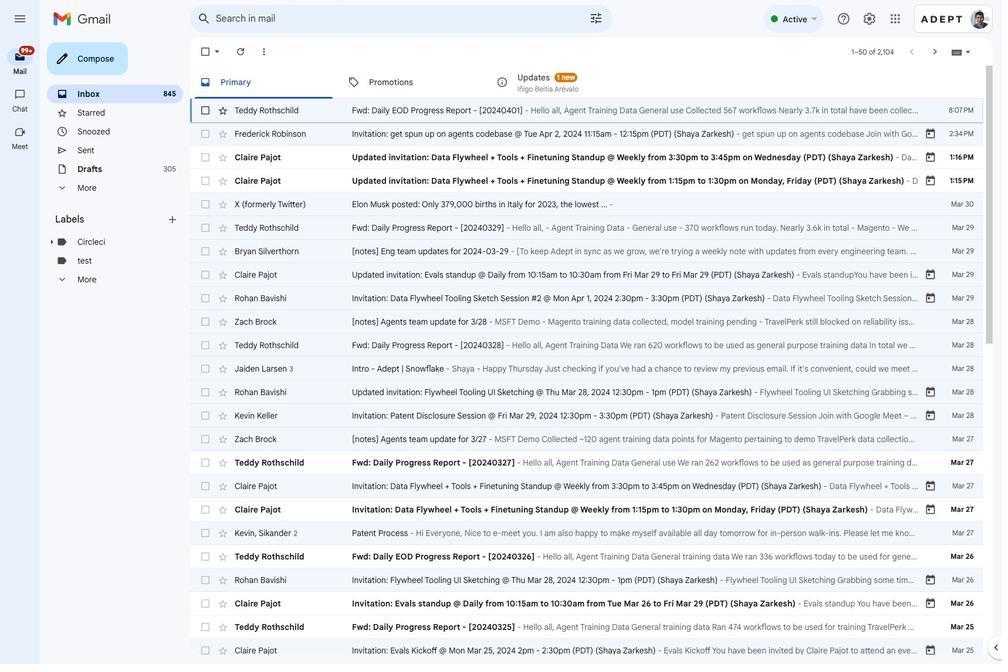 Task type: locate. For each thing, give the bounding box(es) containing it.
tab list
[[190, 66, 984, 99]]

None checkbox
[[200, 151, 211, 163], [200, 175, 211, 187], [200, 198, 211, 210], [200, 316, 211, 328], [200, 339, 211, 351], [200, 363, 211, 375], [200, 386, 211, 398], [200, 504, 211, 516], [200, 527, 211, 539], [200, 551, 211, 563], [200, 598, 211, 610], [200, 621, 211, 633], [200, 151, 211, 163], [200, 175, 211, 187], [200, 198, 211, 210], [200, 316, 211, 328], [200, 339, 211, 351], [200, 363, 211, 375], [200, 386, 211, 398], [200, 504, 211, 516], [200, 527, 211, 539], [200, 551, 211, 563], [200, 598, 211, 610], [200, 621, 211, 633]]

4 calendar event image from the top
[[925, 410, 937, 422]]

3 calendar event image from the top
[[925, 386, 937, 398]]

1 calendar event image from the top
[[925, 151, 937, 163]]

22 row from the top
[[190, 592, 984, 615]]

20 row from the top
[[190, 545, 984, 568]]

13 row from the top
[[190, 381, 984, 404]]

1 calendar event image from the top
[[925, 128, 937, 140]]

settings image
[[863, 12, 877, 26]]

3 row from the top
[[190, 146, 984, 169]]

2 calendar event image from the top
[[925, 269, 937, 281]]

24 row from the top
[[190, 639, 984, 662]]

older image
[[930, 46, 942, 58]]

select input tool image
[[965, 47, 972, 56]]

updates, one new message, tab
[[487, 66, 635, 99]]

calendar event image for ninth row from the top of the page
[[925, 292, 937, 304]]

row
[[190, 99, 984, 122], [190, 122, 984, 146], [190, 146, 984, 169], [190, 169, 984, 193], [190, 193, 984, 216], [190, 216, 984, 240], [190, 240, 984, 263], [190, 263, 984, 287], [190, 287, 984, 310], [190, 310, 984, 334], [190, 334, 984, 357], [190, 357, 984, 381], [190, 381, 984, 404], [190, 404, 984, 427], [190, 427, 984, 451], [190, 451, 984, 474], [190, 474, 984, 498], [190, 498, 984, 521], [190, 521, 984, 545], [190, 545, 984, 568], [190, 568, 984, 592], [190, 592, 984, 615], [190, 615, 984, 639], [190, 639, 984, 662]]

calendar event image
[[925, 128, 937, 140], [925, 175, 937, 187], [925, 386, 937, 398], [925, 480, 937, 492], [925, 504, 937, 516]]

more email options image
[[258, 46, 270, 58]]

calendar event image for 3rd row from the top of the page
[[925, 151, 937, 163]]

6 row from the top
[[190, 216, 984, 240]]

10 row from the top
[[190, 310, 984, 334]]

5 calendar event image from the top
[[925, 504, 937, 516]]

23 row from the top
[[190, 615, 984, 639]]

calendar event image for 11th row from the bottom of the page
[[925, 410, 937, 422]]

8 row from the top
[[190, 263, 984, 287]]

heading
[[0, 67, 40, 76], [0, 105, 40, 114], [0, 142, 40, 151], [55, 214, 167, 225]]

Search in mail text field
[[216, 13, 557, 25]]

11 row from the top
[[190, 334, 984, 357]]

primary tab
[[190, 66, 338, 99]]

calendar event image
[[925, 151, 937, 163], [925, 269, 937, 281], [925, 292, 937, 304], [925, 410, 937, 422]]

3 calendar event image from the top
[[925, 292, 937, 304]]

None checkbox
[[200, 46, 211, 58], [200, 105, 211, 116], [200, 128, 211, 140], [200, 222, 211, 234], [200, 245, 211, 257], [200, 269, 211, 281], [200, 292, 211, 304], [200, 410, 211, 422], [200, 433, 211, 445], [200, 457, 211, 469], [200, 480, 211, 492], [200, 574, 211, 586], [200, 645, 211, 656], [200, 46, 211, 58], [200, 105, 211, 116], [200, 128, 211, 140], [200, 222, 211, 234], [200, 245, 211, 257], [200, 269, 211, 281], [200, 292, 211, 304], [200, 410, 211, 422], [200, 433, 211, 445], [200, 457, 211, 469], [200, 480, 211, 492], [200, 574, 211, 586], [200, 645, 211, 656]]

support image
[[837, 12, 851, 26]]

promotions tab
[[339, 66, 487, 99]]

2 calendar event image from the top
[[925, 175, 937, 187]]

main content
[[190, 66, 984, 664]]

calendar event image for eighth row from the top
[[925, 269, 937, 281]]

navigation
[[0, 38, 41, 664]]

advanced search options image
[[585, 6, 608, 30]]

4 calendar event image from the top
[[925, 480, 937, 492]]



Task type: describe. For each thing, give the bounding box(es) containing it.
7 row from the top
[[190, 240, 984, 263]]

calendar event image for 13th row from the top of the page
[[925, 386, 937, 398]]

15 row from the top
[[190, 427, 984, 451]]

refresh image
[[235, 46, 247, 58]]

1 row from the top
[[190, 99, 984, 122]]

12 row from the top
[[190, 357, 984, 381]]

14 row from the top
[[190, 404, 984, 427]]

main menu image
[[13, 12, 27, 26]]

21 row from the top
[[190, 568, 984, 592]]

2 row from the top
[[190, 122, 984, 146]]

9 row from the top
[[190, 287, 984, 310]]

calendar event image for 23th row from the bottom
[[925, 128, 937, 140]]

17 row from the top
[[190, 474, 984, 498]]

19 row from the top
[[190, 521, 984, 545]]

calendar event image for fourth row from the top
[[925, 175, 937, 187]]

calendar event image for 7th row from the bottom
[[925, 504, 937, 516]]

calendar event image for 17th row from the top
[[925, 480, 937, 492]]

gmail image
[[53, 7, 117, 31]]

18 row from the top
[[190, 498, 984, 521]]

search in mail image
[[194, 8, 215, 29]]

5 row from the top
[[190, 193, 984, 216]]

4 row from the top
[[190, 169, 984, 193]]

Search in mail search field
[[190, 5, 613, 33]]

16 row from the top
[[190, 451, 984, 474]]



Task type: vqa. For each thing, say whether or not it's contained in the screenshot.
Toggle Split Pane Mode icon
no



